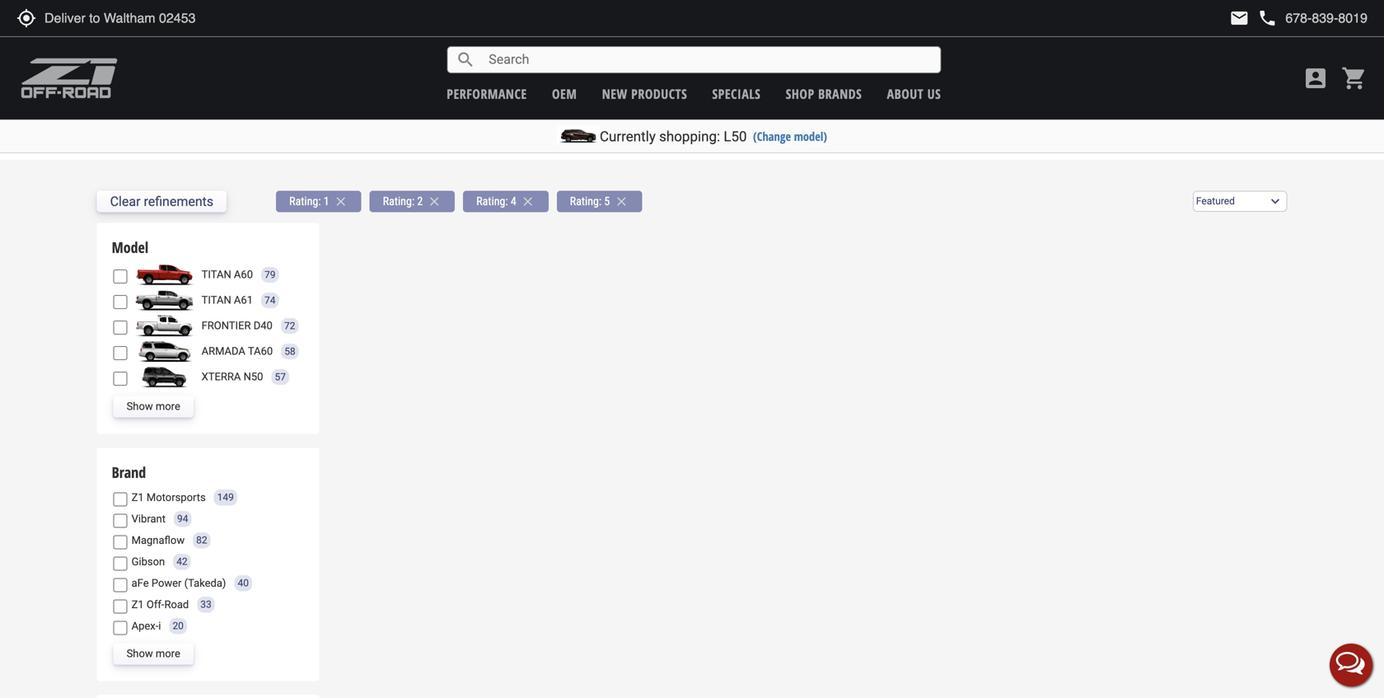 Task type: vqa. For each thing, say whether or not it's contained in the screenshot.


Task type: describe. For each thing, give the bounding box(es) containing it.
shopping_cart link
[[1338, 65, 1368, 91]]

currently shopping: l50 (change model)
[[600, 128, 827, 145]]

magnaflow
[[132, 534, 185, 546]]

ta60
[[248, 345, 273, 357]]

l50
[[724, 128, 747, 145]]

rating: 4 close
[[477, 194, 536, 209]]

rating: 1 close
[[289, 194, 348, 209]]

1
[[324, 194, 329, 208]]

frontier
[[202, 320, 251, 332]]

new products link
[[602, 85, 688, 103]]

nissan xterra n50 2005 2006 2007 2008 2009 2010 2011 2012 2013 2014 2015 vq40de 4.0l s se x pro-4x offroad z1 off-road image
[[132, 366, 197, 388]]

a61
[[234, 294, 253, 306]]

z1 off-road
[[132, 598, 189, 611]]

refinements
[[144, 193, 214, 209]]

close for rating: 1 close
[[334, 194, 348, 209]]

account_box link
[[1299, 65, 1334, 91]]

titan for titan a60
[[202, 268, 231, 281]]

shop brands
[[786, 85, 862, 103]]

performance
[[447, 85, 527, 103]]

nissan titan a60 2004 2005 2006 2007 2008 2009 2010 2011 2012 2013 2014 2015 vk56de 5.6l s se sv sl le xe pro-4x offroad z1 off-road image
[[132, 264, 197, 286]]

show more for brand
[[127, 647, 180, 660]]

42
[[177, 556, 188, 568]]

i
[[158, 620, 161, 632]]

apex-
[[132, 620, 158, 632]]

motorsports
[[147, 491, 206, 504]]

specials
[[713, 85, 761, 103]]

rating: 2 close
[[383, 194, 442, 209]]

n50
[[244, 371, 263, 383]]

rating: for rating: 5 close
[[570, 194, 602, 208]]

57
[[275, 371, 286, 383]]

titan a60
[[202, 268, 253, 281]]

58
[[285, 346, 296, 357]]

show for model
[[127, 400, 153, 413]]

about
[[887, 85, 924, 103]]

149
[[217, 492, 234, 503]]

new
[[602, 85, 628, 103]]

show for brand
[[127, 647, 153, 660]]

about us link
[[887, 85, 941, 103]]

road
[[164, 598, 189, 611]]

20
[[173, 620, 184, 632]]

my_location
[[16, 8, 36, 28]]

armada ta60
[[202, 345, 273, 357]]

nissan titan xd h61 2016 2017 2018 2019 2020 cummins diesel z1 off-road image
[[132, 290, 197, 311]]

xterra n50
[[202, 371, 263, 383]]

clear
[[110, 193, 141, 209]]

79
[[265, 269, 276, 281]]

products
[[631, 85, 688, 103]]

titan a61
[[202, 294, 253, 306]]

gibson
[[132, 555, 165, 568]]

72
[[284, 320, 295, 332]]

clear refinements button
[[97, 191, 227, 212]]

(change model) link
[[753, 128, 827, 144]]

94
[[177, 513, 188, 525]]

model
[[112, 238, 148, 258]]

(takeda)
[[184, 577, 226, 589]]

show more button for brand
[[113, 643, 194, 664]]

z1 for z1 off-road
[[132, 598, 144, 611]]

nissan armada ta60 2004 2005 2006 2007 2008 2009 2010 2011 2012 2013 2014 2015 vk56de 5.6l s se sl sv le platinum z1 off-road image
[[132, 341, 197, 362]]

shop brands link
[[786, 85, 862, 103]]

phone
[[1258, 8, 1278, 28]]



Task type: locate. For each thing, give the bounding box(es) containing it.
z1 left off-
[[132, 598, 144, 611]]

close
[[334, 194, 348, 209], [427, 194, 442, 209], [521, 194, 536, 209], [614, 194, 629, 209]]

z1 for z1 motorsports
[[132, 491, 144, 504]]

z1 motorsports
[[132, 491, 206, 504]]

2 more from the top
[[156, 647, 180, 660]]

shopping:
[[659, 128, 720, 145]]

close for rating: 2 close
[[427, 194, 442, 209]]

shopping_cart
[[1342, 65, 1368, 91]]

(change
[[753, 128, 791, 144]]

afe
[[132, 577, 149, 589]]

rating: 5 close
[[570, 194, 629, 209]]

show more button down nissan xterra n50 2005 2006 2007 2008 2009 2010 2011 2012 2013 2014 2015 vq40de 4.0l s se x pro-4x offroad z1 off-road image
[[113, 396, 194, 417]]

1 titan from the top
[[202, 268, 231, 281]]

2 close from the left
[[427, 194, 442, 209]]

2 titan from the top
[[202, 294, 231, 306]]

show more button for model
[[113, 396, 194, 417]]

show more for model
[[127, 400, 180, 413]]

1 show more button from the top
[[113, 396, 194, 417]]

new products
[[602, 85, 688, 103]]

1 z1 from the top
[[132, 491, 144, 504]]

show down nissan xterra n50 2005 2006 2007 2008 2009 2010 2011 2012 2013 2014 2015 vq40de 4.0l s se x pro-4x offroad z1 off-road image
[[127, 400, 153, 413]]

1 rating: from the left
[[289, 194, 321, 208]]

oem
[[552, 85, 577, 103]]

close right 5
[[614, 194, 629, 209]]

d40
[[254, 320, 273, 332]]

close right 2
[[427, 194, 442, 209]]

3 close from the left
[[521, 194, 536, 209]]

5
[[604, 194, 610, 208]]

1 show from the top
[[127, 400, 153, 413]]

mail phone
[[1230, 8, 1278, 28]]

z1 motorsports logo image
[[21, 58, 118, 99]]

1 vertical spatial titan
[[202, 294, 231, 306]]

search
[[456, 50, 476, 70]]

show more button
[[113, 396, 194, 417], [113, 643, 194, 664]]

model)
[[794, 128, 827, 144]]

40
[[238, 577, 249, 589]]

0 vertical spatial titan
[[202, 268, 231, 281]]

a60
[[234, 268, 253, 281]]

rating:
[[289, 194, 321, 208], [383, 194, 415, 208], [477, 194, 508, 208], [570, 194, 602, 208]]

rating: inside rating: 4 close
[[477, 194, 508, 208]]

phone link
[[1258, 8, 1368, 28]]

mail
[[1230, 8, 1250, 28]]

nissan frontier d40 2005 2006 2007 2008 2009 2010 2011 2012 2013 2014 2015 2016 2017 2018 2019 2020 2021 vq40de vq38dd qr25de 4.0l 3.8l 2.5l s se sl sv le xe pro-4x offroad z1 off-road image
[[132, 315, 197, 337]]

show
[[127, 400, 153, 413], [127, 647, 153, 660]]

0 vertical spatial more
[[156, 400, 180, 413]]

shop
[[786, 85, 815, 103]]

rating: left 2
[[383, 194, 415, 208]]

close right 4
[[521, 194, 536, 209]]

titan left a60
[[202, 268, 231, 281]]

show more down i
[[127, 647, 180, 660]]

clear refinements
[[110, 193, 214, 209]]

more down i
[[156, 647, 180, 660]]

0 vertical spatial show more button
[[113, 396, 194, 417]]

1 vertical spatial show
[[127, 647, 153, 660]]

Search search field
[[476, 47, 941, 72]]

2 show from the top
[[127, 647, 153, 660]]

74
[[265, 295, 276, 306]]

0 vertical spatial show more
[[127, 400, 180, 413]]

frontier d40
[[202, 320, 273, 332]]

rating: for rating: 4 close
[[477, 194, 508, 208]]

titan left a61
[[202, 294, 231, 306]]

rating: inside rating: 5 close
[[570, 194, 602, 208]]

specials link
[[713, 85, 761, 103]]

4 rating: from the left
[[570, 194, 602, 208]]

account_box
[[1303, 65, 1329, 91]]

rating: left 5
[[570, 194, 602, 208]]

1 more from the top
[[156, 400, 180, 413]]

2 show more button from the top
[[113, 643, 194, 664]]

close right "1"
[[334, 194, 348, 209]]

oem link
[[552, 85, 577, 103]]

2 show more from the top
[[127, 647, 180, 660]]

close for rating: 4 close
[[521, 194, 536, 209]]

rating: inside rating: 1 close
[[289, 194, 321, 208]]

1 vertical spatial show more
[[127, 647, 180, 660]]

z1 up vibrant
[[132, 491, 144, 504]]

more for model
[[156, 400, 180, 413]]

2 rating: from the left
[[383, 194, 415, 208]]

82
[[196, 535, 207, 546]]

performance link
[[447, 85, 527, 103]]

brands
[[818, 85, 862, 103]]

show down apex-
[[127, 647, 153, 660]]

1 vertical spatial more
[[156, 647, 180, 660]]

titan for titan a61
[[202, 294, 231, 306]]

brand
[[112, 462, 146, 483]]

apex-i
[[132, 620, 161, 632]]

1 vertical spatial z1
[[132, 598, 144, 611]]

currently
[[600, 128, 656, 145]]

rating: left 4
[[477, 194, 508, 208]]

close for rating: 5 close
[[614, 194, 629, 209]]

3 rating: from the left
[[477, 194, 508, 208]]

xterra
[[202, 371, 241, 383]]

4
[[511, 194, 517, 208]]

afe power (takeda)
[[132, 577, 226, 589]]

z1
[[132, 491, 144, 504], [132, 598, 144, 611]]

show more
[[127, 400, 180, 413], [127, 647, 180, 660]]

4 close from the left
[[614, 194, 629, 209]]

mail link
[[1230, 8, 1250, 28]]

armada
[[202, 345, 246, 357]]

None checkbox
[[113, 321, 127, 335], [113, 346, 127, 360], [113, 492, 127, 506], [113, 535, 127, 549], [113, 557, 127, 571], [113, 599, 127, 613], [113, 321, 127, 335], [113, 346, 127, 360], [113, 492, 127, 506], [113, 535, 127, 549], [113, 557, 127, 571], [113, 599, 127, 613]]

0 vertical spatial z1
[[132, 491, 144, 504]]

2
[[417, 194, 423, 208]]

33
[[200, 599, 212, 610]]

off-
[[147, 598, 164, 611]]

rating: for rating: 2 close
[[383, 194, 415, 208]]

rating: left "1"
[[289, 194, 321, 208]]

vibrant
[[132, 513, 166, 525]]

titan
[[202, 268, 231, 281], [202, 294, 231, 306]]

1 show more from the top
[[127, 400, 180, 413]]

more for brand
[[156, 647, 180, 660]]

show more button down i
[[113, 643, 194, 664]]

about us
[[887, 85, 941, 103]]

more down nissan xterra n50 2005 2006 2007 2008 2009 2010 2011 2012 2013 2014 2015 vq40de 4.0l s se x pro-4x offroad z1 off-road image
[[156, 400, 180, 413]]

power
[[152, 577, 182, 589]]

1 close from the left
[[334, 194, 348, 209]]

0 vertical spatial show
[[127, 400, 153, 413]]

show more down nissan xterra n50 2005 2006 2007 2008 2009 2010 2011 2012 2013 2014 2015 vq40de 4.0l s se x pro-4x offroad z1 off-road image
[[127, 400, 180, 413]]

1 vertical spatial show more button
[[113, 643, 194, 664]]

rating: for rating: 1 close
[[289, 194, 321, 208]]

rating: inside rating: 2 close
[[383, 194, 415, 208]]

us
[[928, 85, 941, 103]]

None checkbox
[[113, 270, 127, 284], [113, 295, 127, 309], [113, 372, 127, 386], [113, 514, 127, 528], [113, 578, 127, 592], [113, 621, 127, 635], [113, 270, 127, 284], [113, 295, 127, 309], [113, 372, 127, 386], [113, 514, 127, 528], [113, 578, 127, 592], [113, 621, 127, 635]]

2 z1 from the top
[[132, 598, 144, 611]]

more
[[156, 400, 180, 413], [156, 647, 180, 660]]



